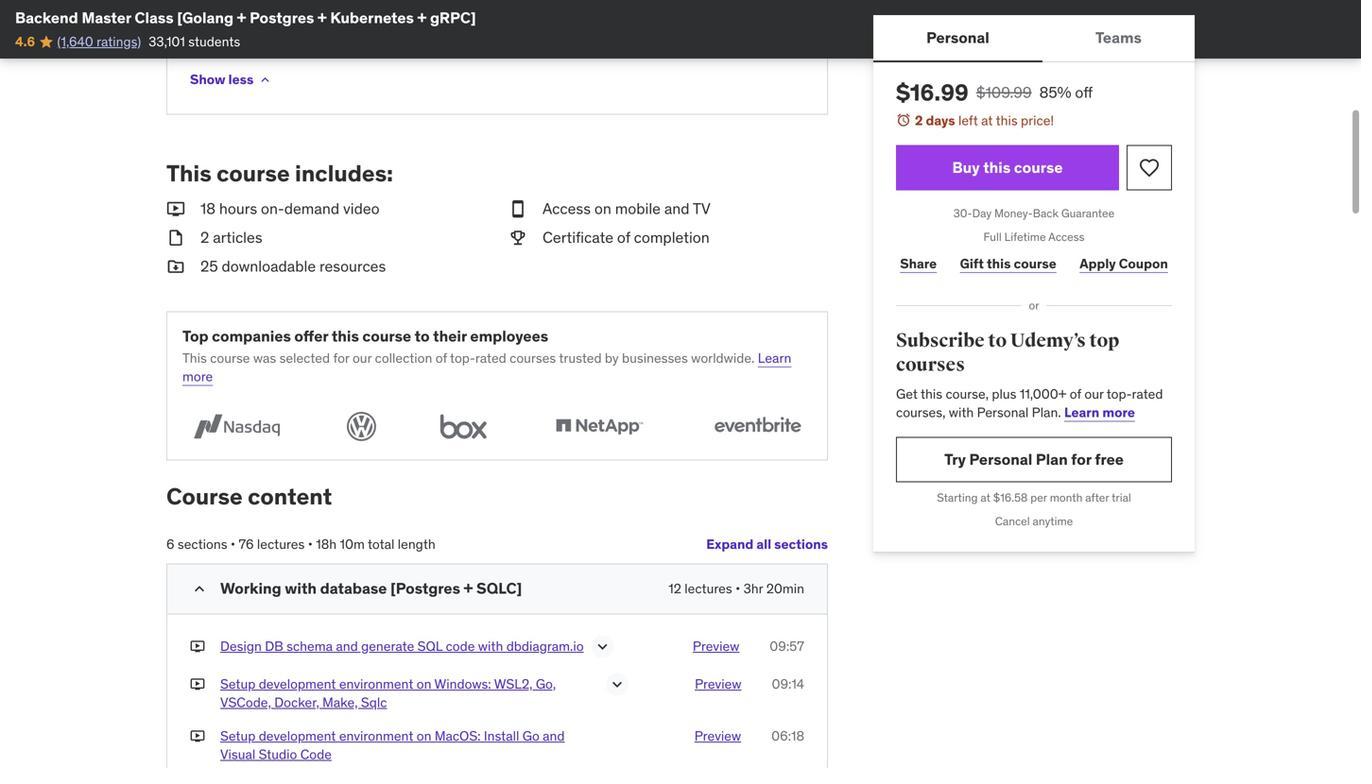 Task type: locate. For each thing, give the bounding box(es) containing it.
• left the 18h 10m
[[308, 536, 313, 553]]

more inside learn more
[[182, 368, 213, 385]]

1 horizontal spatial lectures
[[685, 580, 732, 597]]

2 xsmall image from the top
[[190, 675, 205, 694]]

personal inside "get this course, plus 11,000+ of our top-rated courses, with personal plan."
[[977, 404, 1029, 421]]

this for gift
[[987, 255, 1011, 272]]

1 horizontal spatial access
[[1049, 230, 1085, 244]]

small image for access on mobile and tv
[[509, 199, 528, 220]]

top- down top
[[1107, 386, 1132, 403]]

1 vertical spatial more
[[1103, 404, 1135, 421]]

grpc]
[[430, 8, 476, 27]]

2 setup from the top
[[220, 728, 256, 745]]

small image
[[509, 199, 528, 220], [166, 227, 185, 249], [166, 256, 185, 277], [190, 580, 209, 599]]

course down 'lifetime'
[[1014, 255, 1057, 272]]

learn more link up free
[[1065, 404, 1135, 421]]

sql
[[418, 638, 443, 655]]

personal up '$16.99'
[[927, 28, 990, 47]]

this course was selected for our collection of top-rated courses trusted by businesses worldwide.
[[182, 350, 755, 367]]

setup inside the setup development environment on windows: wsl2, go, vscode, docker, make, sqlc
[[220, 676, 256, 693]]

learn more down employees
[[182, 350, 792, 385]]

0 horizontal spatial to
[[352, 20, 364, 37]]

+ right web
[[318, 8, 327, 27]]

this down $109.99
[[996, 112, 1018, 129]]

learn
[[758, 350, 792, 367], [1065, 404, 1100, 421]]

more up free
[[1103, 404, 1135, 421]]

1 horizontal spatial top-
[[1107, 386, 1132, 403]]

this down top
[[182, 350, 207, 367]]

1 vertical spatial 2
[[200, 228, 209, 247]]

0 vertical spatial lectures
[[257, 536, 305, 553]]

this inside "link"
[[987, 255, 1011, 272]]

1 horizontal spatial 2
[[915, 112, 923, 129]]

and
[[258, 39, 280, 56], [664, 199, 690, 218], [336, 638, 358, 655], [543, 728, 565, 745]]

1 vertical spatial for
[[1071, 450, 1092, 469]]

preview left 09:14
[[695, 676, 742, 693]]

environment inside the setup development environment on windows: wsl2, go, vscode, docker, make, sqlc
[[339, 676, 414, 693]]

76
[[239, 536, 254, 553]]

lectures right 76
[[257, 536, 305, 553]]

top
[[1090, 329, 1120, 353]]

top- down their
[[450, 350, 475, 367]]

on down sql
[[417, 676, 432, 693]]

1 vertical spatial preview
[[695, 676, 742, 693]]

• left 3hr in the bottom of the page
[[736, 580, 740, 597]]

and right go
[[543, 728, 565, 745]]

• left 76
[[231, 536, 236, 553]]

1 vertical spatial show lecture description image
[[608, 675, 627, 694]]

1 vertical spatial environment
[[339, 728, 414, 745]]

2 horizontal spatial to
[[988, 329, 1007, 353]]

1 horizontal spatial xsmall image
[[257, 72, 273, 87]]

buy
[[953, 158, 980, 177]]

small image
[[166, 199, 185, 220], [509, 227, 528, 249]]

show lecture description image for setup development environment on windows: wsl2, go, vscode, docker, make, sqlc
[[608, 675, 627, 694]]

full
[[984, 230, 1002, 244]]

course up back
[[1014, 158, 1063, 177]]

0 horizontal spatial learn more link
[[182, 350, 792, 385]]

1 horizontal spatial learn
[[1065, 404, 1100, 421]]

wishlist image
[[1138, 157, 1161, 179]]

for left free
[[1071, 450, 1092, 469]]

1 vertical spatial our
[[1085, 386, 1104, 403]]

1 setup from the top
[[220, 676, 256, 693]]

0 vertical spatial learn more link
[[182, 350, 792, 385]]

0 vertical spatial small image
[[166, 199, 185, 220]]

2 environment from the top
[[339, 728, 414, 745]]

0 horizontal spatial top-
[[450, 350, 475, 367]]

by
[[605, 350, 619, 367]]

1 horizontal spatial our
[[1085, 386, 1104, 403]]

1 vertical spatial lectures
[[685, 580, 732, 597]]

preview down 12 lectures • 3hr 20min
[[693, 638, 740, 655]]

show lecture description image right dbdiagram.io
[[593, 638, 612, 657]]

2 horizontal spatial of
[[1070, 386, 1082, 403]]

this for get
[[921, 386, 943, 403]]

0 vertical spatial xsmall image
[[190, 20, 205, 38]]

1 vertical spatial personal
[[977, 404, 1029, 421]]

1 horizontal spatial more
[[1103, 404, 1135, 421]]

setup development environment on macos: install go and visual studio code
[[220, 728, 565, 764]]

this right the gift
[[987, 255, 1011, 272]]

learn for top companies offer this course to their employees
[[758, 350, 792, 367]]

1 sections from the left
[[774, 536, 828, 553]]

small image left 18
[[166, 199, 185, 220]]

backend
[[15, 8, 78, 27]]

setup for setup development environment on macos: install go and visual studio code
[[220, 728, 256, 745]]

to left udemy's
[[988, 329, 1007, 353]]

anytime
[[1033, 514, 1073, 529]]

for down top companies offer this course to their employees
[[333, 350, 349, 367]]

our down top companies offer this course to their employees
[[353, 350, 372, 367]]

alarm image
[[896, 113, 911, 128]]

0 vertical spatial personal
[[927, 28, 990, 47]]

2 down 18
[[200, 228, 209, 247]]

this up courses,
[[921, 386, 943, 403]]

schema
[[287, 638, 333, 655]]

show lecture description image right go,
[[608, 675, 627, 694]]

with right code on the bottom left
[[478, 638, 503, 655]]

eventbrite image
[[703, 409, 812, 445]]

lectures right 12
[[685, 580, 732, 597]]

show lecture description image
[[593, 638, 612, 657], [608, 675, 627, 694]]

to left the
[[352, 20, 364, 37]]

preview for 06:18
[[695, 728, 741, 745]]

personal inside button
[[927, 28, 990, 47]]

your
[[251, 20, 276, 37]]

on left mobile
[[595, 199, 612, 218]]

this up 18
[[166, 159, 212, 187]]

+ left sqlc]
[[464, 579, 473, 598]]

0 horizontal spatial grpc
[[220, 39, 254, 56]]

sqlc]
[[477, 579, 522, 598]]

1 vertical spatial xsmall image
[[190, 675, 205, 694]]

of right 11,000+
[[1070, 386, 1082, 403]]

at right left
[[981, 112, 993, 129]]

0 horizontal spatial access
[[543, 199, 591, 218]]

0 vertical spatial this
[[166, 159, 212, 187]]

2 development from the top
[[259, 728, 336, 745]]

33,101 students
[[149, 33, 240, 50]]

gift this course
[[960, 255, 1057, 272]]

this right buy
[[983, 158, 1011, 177]]

• for 6
[[231, 536, 236, 553]]

of down their
[[436, 350, 447, 367]]

working with database [postgres + sqlc]
[[220, 579, 522, 598]]

environment
[[339, 676, 414, 693], [339, 728, 414, 745]]

0 horizontal spatial xsmall image
[[190, 20, 205, 38]]

sections right all
[[774, 536, 828, 553]]

box image
[[432, 409, 495, 445]]

2 right alarm icon
[[915, 112, 923, 129]]

2 vertical spatial of
[[1070, 386, 1082, 403]]

collection
[[375, 350, 432, 367]]

at left $16.58
[[981, 491, 991, 505]]

lectures
[[257, 536, 305, 553], [685, 580, 732, 597]]

0 horizontal spatial small image
[[166, 199, 185, 220]]

courses down employees
[[510, 350, 556, 367]]

0 vertical spatial of
[[617, 228, 630, 247]]

1 horizontal spatial learn more link
[[1065, 404, 1135, 421]]

with down course,
[[949, 404, 974, 421]]

access up certificate
[[543, 199, 591, 218]]

xsmall image right the 33,101
[[190, 20, 205, 38]]

1 environment from the top
[[339, 676, 414, 693]]

personal down the plus
[[977, 404, 1029, 421]]

setup for setup development environment on windows: wsl2, go, vscode, docker, make, sqlc
[[220, 676, 256, 693]]

rated inside "get this course, plus 11,000+ of our top-rated courses, with personal plan."
[[1132, 386, 1163, 403]]

course
[[1014, 158, 1063, 177], [217, 159, 290, 187], [1014, 255, 1057, 272], [362, 326, 411, 346], [210, 350, 250, 367]]

code
[[300, 747, 332, 764]]

top-
[[450, 350, 475, 367], [1107, 386, 1132, 403]]

code
[[446, 638, 475, 655]]

development up 'code'
[[259, 728, 336, 745]]

0 horizontal spatial learn more
[[182, 350, 792, 385]]

personal
[[927, 28, 990, 47], [977, 404, 1029, 421], [970, 450, 1033, 469]]

1 horizontal spatial for
[[1071, 450, 1092, 469]]

1 vertical spatial on
[[417, 676, 432, 693]]

access inside 30-day money-back guarantee full lifetime access
[[1049, 230, 1085, 244]]

1 horizontal spatial grpc
[[283, 39, 317, 56]]

$109.99
[[976, 83, 1032, 102]]

preview left 06:18
[[695, 728, 741, 745]]

1 vertical spatial learn
[[1065, 404, 1100, 421]]

this inside button
[[983, 158, 1011, 177]]

show lecture description image for design db schema and generate sql code with dbdiagram.io
[[593, 638, 612, 657]]

1 vertical spatial setup
[[220, 728, 256, 745]]

setup up visual
[[220, 728, 256, 745]]

all
[[757, 536, 772, 553]]

sections inside "dropdown button"
[[774, 536, 828, 553]]

go
[[523, 728, 540, 745]]

1 vertical spatial at
[[981, 491, 991, 505]]

to left their
[[415, 326, 430, 346]]

and inside the setup development environment on macos: install go and visual studio code
[[543, 728, 565, 745]]

small image left certificate
[[509, 227, 528, 249]]

our inside "get this course, plus 11,000+ of our top-rated courses, with personal plan."
[[1085, 386, 1104, 403]]

this
[[996, 112, 1018, 129], [983, 158, 1011, 177], [987, 255, 1011, 272], [332, 326, 359, 346], [921, 386, 943, 403]]

4.6
[[15, 33, 35, 50]]

volkswagen image
[[341, 409, 382, 445]]

netapp image
[[545, 409, 654, 445]]

sections right 6
[[178, 536, 227, 553]]

1 horizontal spatial small image
[[509, 227, 528, 249]]

more
[[182, 368, 213, 385], [1103, 404, 1135, 421]]

1 development from the top
[[259, 676, 336, 693]]

1 vertical spatial of
[[436, 350, 447, 367]]

was
[[253, 350, 276, 367]]

this
[[166, 159, 212, 187], [182, 350, 207, 367]]

next
[[390, 20, 416, 37]]

learn right plan.
[[1065, 404, 1100, 421]]

small image for certificate
[[509, 227, 528, 249]]

0 vertical spatial 2
[[915, 112, 923, 129]]

this inside "get this course, plus 11,000+ of our top-rated courses, with personal plan."
[[921, 386, 943, 403]]

2 vertical spatial xsmall image
[[190, 728, 205, 746]]

1 horizontal spatial sections
[[774, 536, 828, 553]]

1 vertical spatial rated
[[1132, 386, 1163, 403]]

month
[[1050, 491, 1083, 505]]

environment inside the setup development environment on macos: install go and visual studio code
[[339, 728, 414, 745]]

on-
[[261, 199, 284, 218]]

hours
[[219, 199, 257, 218]]

with right level
[[449, 20, 474, 37]]

development up docker,
[[259, 676, 336, 693]]

+ right next in the left of the page
[[417, 8, 427, 27]]

and down your
[[258, 39, 280, 56]]

length
[[398, 536, 436, 553]]

6
[[166, 536, 174, 553]]

xsmall image
[[190, 20, 205, 38], [257, 72, 273, 87]]

1 vertical spatial small image
[[509, 227, 528, 249]]

2 sections from the left
[[178, 536, 227, 553]]

on inside the setup development environment on windows: wsl2, go, vscode, docker, make, sqlc
[[417, 676, 432, 693]]

teams button
[[1043, 15, 1195, 61]]

1 horizontal spatial rated
[[1132, 386, 1163, 403]]

with inside "get this course, plus 11,000+ of our top-rated courses, with personal plan."
[[949, 404, 974, 421]]

apply
[[1080, 255, 1116, 272]]

0 horizontal spatial for
[[333, 350, 349, 367]]

environment for code
[[339, 728, 414, 745]]

starting at $16.58 per month after trial cancel anytime
[[937, 491, 1131, 529]]

gateway
[[320, 39, 369, 56]]

tab list
[[874, 15, 1195, 62]]

nasdaq image
[[182, 409, 291, 445]]

2 horizontal spatial •
[[736, 580, 740, 597]]

learn more link for subscribe to udemy's top courses
[[1065, 404, 1135, 421]]

with
[[449, 20, 474, 37], [949, 404, 974, 421], [285, 579, 317, 598], [478, 638, 503, 655]]

expand all sections button
[[706, 526, 828, 564]]

0 vertical spatial show lecture description image
[[593, 638, 612, 657]]

on left macos:
[[417, 728, 432, 745]]

0 horizontal spatial rated
[[475, 350, 507, 367]]

total
[[368, 536, 395, 553]]

1 vertical spatial development
[[259, 728, 336, 745]]

the
[[367, 20, 387, 37]]

more down top
[[182, 368, 213, 385]]

0 horizontal spatial more
[[182, 368, 213, 385]]

0 vertical spatial setup
[[220, 676, 256, 693]]

environment down sqlc
[[339, 728, 414, 745]]

sections
[[774, 536, 828, 553], [178, 536, 227, 553]]

[postgres
[[390, 579, 460, 598]]

development inside the setup development environment on windows: wsl2, go, vscode, docker, make, sqlc
[[259, 676, 336, 693]]

environment up sqlc
[[339, 676, 414, 693]]

0 vertical spatial xsmall image
[[190, 638, 205, 656]]

0 horizontal spatial •
[[231, 536, 236, 553]]

1 vertical spatial learn more link
[[1065, 404, 1135, 421]]

1 horizontal spatial •
[[308, 536, 313, 553]]

dbdiagram.io
[[506, 638, 584, 655]]

xsmall image for setup
[[190, 675, 205, 694]]

at
[[981, 112, 993, 129], [981, 491, 991, 505]]

xsmall image for design
[[190, 638, 205, 656]]

0 vertical spatial top-
[[450, 350, 475, 367]]

0 vertical spatial learn more
[[182, 350, 792, 385]]

learn more up free
[[1065, 404, 1135, 421]]

personal up $16.58
[[970, 450, 1033, 469]]

1 xsmall image from the top
[[190, 638, 205, 656]]

setup
[[220, 676, 256, 693], [220, 728, 256, 745]]

development inside the setup development environment on macos: install go and visual studio code
[[259, 728, 336, 745]]

2 vertical spatial on
[[417, 728, 432, 745]]

0 vertical spatial rated
[[475, 350, 507, 367]]

2 days left at this price!
[[915, 112, 1054, 129]]

postgres
[[250, 8, 314, 27]]

setup up vscode,
[[220, 676, 256, 693]]

learn more link down employees
[[182, 350, 792, 385]]

db
[[265, 638, 283, 655]]

1 horizontal spatial learn more
[[1065, 404, 1135, 421]]

0 horizontal spatial sections
[[178, 536, 227, 553]]

of down access on mobile and tv
[[617, 228, 630, 247]]

grpc down web
[[283, 39, 317, 56]]

0 vertical spatial environment
[[339, 676, 414, 693]]

0 vertical spatial development
[[259, 676, 336, 693]]

grpc down take
[[220, 39, 254, 56]]

1 vertical spatial xsmall image
[[257, 72, 273, 87]]

+ left your
[[237, 8, 246, 27]]

on inside the setup development environment on macos: install go and visual studio code
[[417, 728, 432, 745]]

grpc
[[220, 39, 254, 56], [283, 39, 317, 56]]

courses down subscribe
[[896, 354, 965, 377]]

0 vertical spatial for
[[333, 350, 349, 367]]

take your web service to the next level with grpc and grpc gateway
[[220, 20, 474, 56]]

trial
[[1112, 491, 1131, 505]]

0 horizontal spatial 2
[[200, 228, 209, 247]]

0 vertical spatial learn
[[758, 350, 792, 367]]

1 vertical spatial this
[[182, 350, 207, 367]]

access
[[543, 199, 591, 218], [1049, 230, 1085, 244]]

2 for 2 days left at this price!
[[915, 112, 923, 129]]

1 vertical spatial top-
[[1107, 386, 1132, 403]]

0 horizontal spatial learn
[[758, 350, 792, 367]]

1 vertical spatial access
[[1049, 230, 1085, 244]]

setup inside the setup development environment on macos: install go and visual studio code
[[220, 728, 256, 745]]

2 articles
[[200, 228, 262, 247]]

learn more for subscribe to udemy's top courses
[[1065, 404, 1135, 421]]

courses,
[[896, 404, 946, 421]]

xsmall image right less
[[257, 72, 273, 87]]

access down back
[[1049, 230, 1085, 244]]

kubernetes
[[330, 8, 414, 27]]

2 vertical spatial personal
[[970, 450, 1033, 469]]

our right 11,000+
[[1085, 386, 1104, 403]]

or
[[1029, 298, 1040, 313]]

learn right worldwide.
[[758, 350, 792, 367]]

top- inside "get this course, plus 11,000+ of our top-rated courses, with personal plan."
[[1107, 386, 1132, 403]]

0 vertical spatial our
[[353, 350, 372, 367]]

1 vertical spatial learn more
[[1065, 404, 1135, 421]]

18
[[200, 199, 216, 218]]

xsmall image
[[190, 638, 205, 656], [190, 675, 205, 694], [190, 728, 205, 746]]

design db schema and generate sql code with dbdiagram.io
[[220, 638, 584, 655]]

2 vertical spatial preview
[[695, 728, 741, 745]]

completion
[[634, 228, 710, 247]]

1 horizontal spatial courses
[[896, 354, 965, 377]]

xsmall image inside the "show less" button
[[257, 72, 273, 87]]

20min
[[766, 580, 805, 597]]

0 vertical spatial more
[[182, 368, 213, 385]]



Task type: describe. For each thing, give the bounding box(es) containing it.
on for wsl2,
[[417, 676, 432, 693]]

more for top companies offer this course to their employees
[[182, 368, 213, 385]]

show less
[[190, 71, 254, 88]]

development for make,
[[259, 676, 336, 693]]

with inside take your web service to the next level with grpc and grpc gateway
[[449, 20, 474, 37]]

0 horizontal spatial our
[[353, 350, 372, 367]]

businesses
[[622, 350, 688, 367]]

6 sections • 76 lectures • 18h 10m total length
[[166, 536, 436, 553]]

days
[[926, 112, 955, 129]]

1 horizontal spatial of
[[617, 228, 630, 247]]

to inside take your web service to the next level with grpc and grpc gateway
[[352, 20, 364, 37]]

more for subscribe to udemy's top courses
[[1103, 404, 1135, 421]]

backend master class [golang + postgres + kubernetes + grpc]
[[15, 8, 476, 27]]

2 grpc from the left
[[283, 39, 317, 56]]

teams
[[1096, 28, 1142, 47]]

gift
[[960, 255, 984, 272]]

0 vertical spatial access
[[543, 199, 591, 218]]

course down companies
[[210, 350, 250, 367]]

their
[[433, 326, 467, 346]]

make,
[[323, 694, 358, 711]]

day
[[972, 206, 992, 221]]

get this course, plus 11,000+ of our top-rated courses, with personal plan.
[[896, 386, 1163, 421]]

this for buy
[[983, 158, 1011, 177]]

33,101
[[149, 33, 185, 50]]

vscode,
[[220, 694, 271, 711]]

with inside button
[[478, 638, 503, 655]]

course inside buy this course button
[[1014, 158, 1063, 177]]

access on mobile and tv
[[543, 199, 711, 218]]

top
[[182, 326, 209, 346]]

30-
[[954, 206, 972, 221]]

udemy's
[[1011, 329, 1086, 353]]

06:18
[[772, 728, 805, 745]]

design
[[220, 638, 262, 655]]

trusted
[[559, 350, 602, 367]]

subscribe to udemy's top courses
[[896, 329, 1120, 377]]

30-day money-back guarantee full lifetime access
[[954, 206, 1115, 244]]

this right offer
[[332, 326, 359, 346]]

0 horizontal spatial courses
[[510, 350, 556, 367]]

course inside gift this course "link"
[[1014, 255, 1057, 272]]

3 xsmall image from the top
[[190, 728, 205, 746]]

price!
[[1021, 112, 1054, 129]]

macos:
[[435, 728, 481, 745]]

small image for 2 articles
[[166, 227, 185, 249]]

on for install
[[417, 728, 432, 745]]

• for 12
[[736, 580, 740, 597]]

0 horizontal spatial of
[[436, 350, 447, 367]]

this for this course includes:
[[166, 159, 212, 187]]

database
[[320, 579, 387, 598]]

0 vertical spatial preview
[[693, 638, 740, 655]]

free
[[1095, 450, 1124, 469]]

expand all sections
[[706, 536, 828, 553]]

course,
[[946, 386, 989, 403]]

share
[[900, 255, 937, 272]]

tab list containing personal
[[874, 15, 1195, 62]]

12 lectures • 3hr 20min
[[669, 580, 805, 597]]

sqlc
[[361, 694, 387, 711]]

$16.99 $109.99 85% off
[[896, 78, 1093, 107]]

setup development environment on windows: wsl2, go, vscode, docker, make, sqlc
[[220, 676, 556, 711]]

preview for 09:14
[[695, 676, 742, 693]]

[golang
[[177, 8, 234, 27]]

less
[[228, 71, 254, 88]]

learn more link for top companies offer this course to their employees
[[182, 350, 792, 385]]

take
[[220, 20, 248, 37]]

of inside "get this course, plus 11,000+ of our top-rated courses, with personal plan."
[[1070, 386, 1082, 403]]

apply coupon
[[1080, 255, 1168, 272]]

certificate
[[543, 228, 614, 247]]

money-
[[995, 206, 1033, 221]]

small image for 18
[[166, 199, 185, 220]]

learn more for top companies offer this course to their employees
[[182, 350, 792, 385]]

25
[[200, 257, 218, 276]]

guarantee
[[1062, 206, 1115, 221]]

0 vertical spatial on
[[595, 199, 612, 218]]

gift this course link
[[956, 245, 1061, 283]]

articles
[[213, 228, 262, 247]]

at inside 'starting at $16.58 per month after trial cancel anytime'
[[981, 491, 991, 505]]

back
[[1033, 206, 1059, 221]]

try personal plan for free link
[[896, 437, 1172, 483]]

coupon
[[1119, 255, 1168, 272]]

students
[[188, 33, 240, 50]]

12
[[669, 580, 682, 597]]

off
[[1075, 83, 1093, 102]]

expand
[[706, 536, 754, 553]]

subscribe
[[896, 329, 985, 353]]

with down 6 sections • 76 lectures • 18h 10m total length at left
[[285, 579, 317, 598]]

2 for 2 articles
[[200, 228, 209, 247]]

cancel
[[995, 514, 1030, 529]]

18h 10m
[[316, 536, 365, 553]]

master
[[82, 8, 131, 27]]

employees
[[470, 326, 548, 346]]

course up collection
[[362, 326, 411, 346]]

learn for subscribe to udemy's top courses
[[1065, 404, 1100, 421]]

1 grpc from the left
[[220, 39, 254, 56]]

generate
[[361, 638, 414, 655]]

class
[[135, 8, 174, 27]]

and right schema
[[336, 638, 358, 655]]

3hr
[[744, 580, 763, 597]]

course
[[166, 483, 243, 511]]

visual
[[220, 747, 256, 764]]

0 vertical spatial at
[[981, 112, 993, 129]]

and inside take your web service to the next level with grpc and grpc gateway
[[258, 39, 280, 56]]

course up "hours"
[[217, 159, 290, 187]]

$16.58
[[993, 491, 1028, 505]]

personal button
[[874, 15, 1043, 61]]

ratings)
[[97, 33, 141, 50]]

development for studio
[[259, 728, 336, 745]]

plus
[[992, 386, 1017, 403]]

worldwide.
[[691, 350, 755, 367]]

downloadable
[[222, 257, 316, 276]]

environment for sqlc
[[339, 676, 414, 693]]

content
[[248, 483, 332, 511]]

and left tv
[[664, 199, 690, 218]]

this for this course was selected for our collection of top-rated courses trusted by businesses worldwide.
[[182, 350, 207, 367]]

buy this course
[[953, 158, 1063, 177]]

09:57
[[770, 638, 805, 655]]

this course includes:
[[166, 159, 393, 187]]

0 horizontal spatial lectures
[[257, 536, 305, 553]]

certificate of completion
[[543, 228, 710, 247]]

service
[[307, 20, 349, 37]]

small image for 25 downloadable resources
[[166, 256, 185, 277]]

plan
[[1036, 450, 1068, 469]]

level
[[419, 20, 446, 37]]

buy this course button
[[896, 145, 1119, 191]]

$16.99
[[896, 78, 969, 107]]

web
[[280, 20, 304, 37]]

to inside subscribe to udemy's top courses
[[988, 329, 1007, 353]]

1 horizontal spatial to
[[415, 326, 430, 346]]

courses inside subscribe to udemy's top courses
[[896, 354, 965, 377]]



Task type: vqa. For each thing, say whether or not it's contained in the screenshot.
Payment
no



